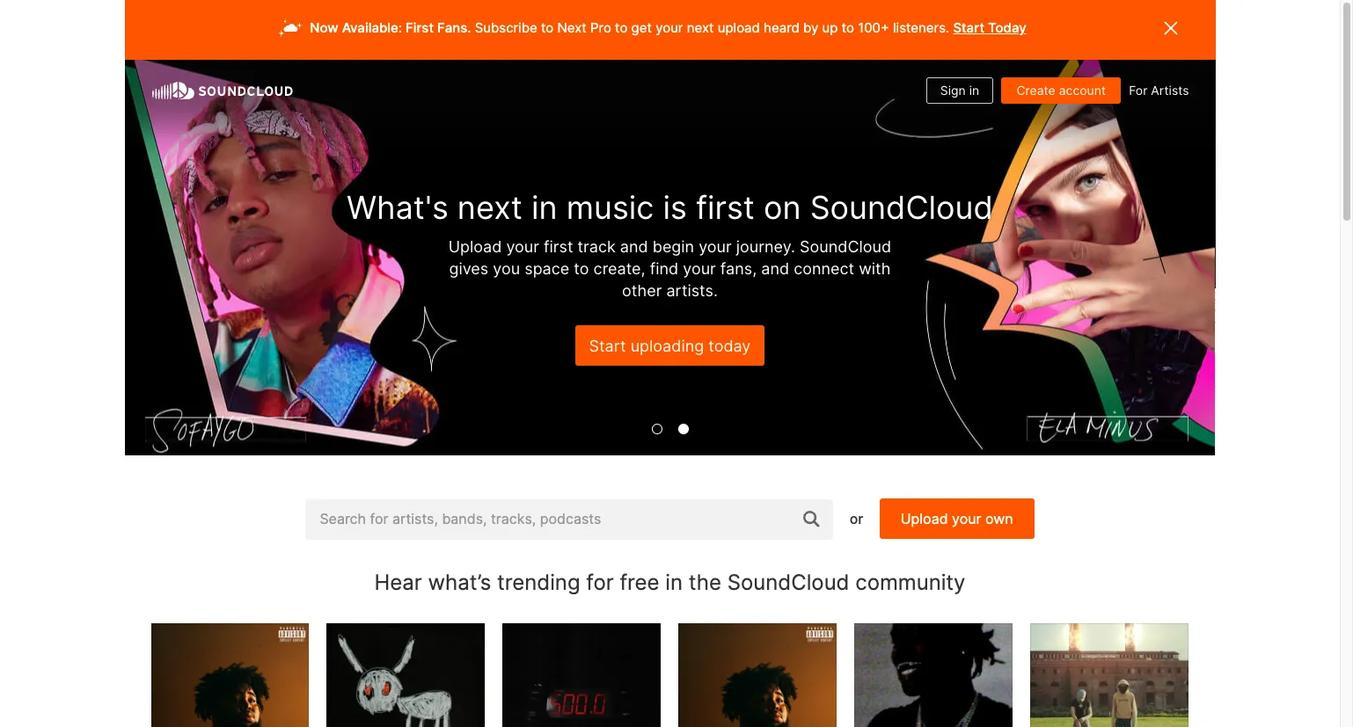 Task type: vqa. For each thing, say whether or not it's contained in the screenshot.
'or'
yes



Task type: describe. For each thing, give the bounding box(es) containing it.
trending
[[497, 570, 580, 595]]

1 vertical spatial next
[[457, 188, 523, 227]]

upload your own link
[[880, 499, 1035, 539]]

create
[[1017, 83, 1056, 98]]

in inside button
[[969, 83, 980, 98]]

start uploading today link
[[575, 326, 765, 366]]

journey.
[[736, 237, 796, 256]]

today
[[988, 19, 1027, 36]]

0 vertical spatial and
[[620, 237, 648, 256]]

track
[[578, 237, 616, 256]]

available:
[[342, 19, 402, 36]]

1 horizontal spatial start
[[953, 19, 985, 36]]

ukraine (feat. jay5ive) element
[[1031, 624, 1189, 728]]

soundcloud inside upload your first track and begin your journey. soundcloud gives you space to create, find your fans, and connect with other artists.
[[800, 237, 892, 256]]

hear
[[374, 570, 422, 595]]

first
[[406, 19, 434, 36]]

turks & caicos (feat. 21 savage) element
[[679, 624, 837, 728]]

now available: first fans. subscribe to next pro to get your next upload heard by up to 100+ listeners. start today
[[310, 19, 1027, 36]]

pro
[[591, 19, 611, 36]]

lil tecca - 500lbs element
[[503, 624, 661, 728]]

1 horizontal spatial and
[[761, 260, 789, 278]]

start inside start uploading today 'link'
[[589, 337, 626, 356]]

free
[[620, 570, 660, 595]]

sign
[[941, 83, 966, 98]]

start today link
[[953, 19, 1027, 36]]

sign in button
[[926, 77, 994, 104]]

create account button
[[1002, 77, 1121, 104]]

your up the you
[[506, 237, 539, 256]]

1 horizontal spatial first
[[696, 188, 755, 227]]

or
[[850, 510, 867, 528]]

gives
[[449, 260, 489, 278]]

is
[[663, 188, 687, 227]]

hear what's trending for free in the soundcloud community
[[374, 570, 966, 595]]

your up artists.
[[683, 260, 716, 278]]

your left own
[[952, 510, 982, 528]]

start uploading today
[[589, 337, 751, 356]]



Task type: locate. For each thing, give the bounding box(es) containing it.
in up space
[[532, 188, 558, 227]]

2 horizontal spatial in
[[969, 83, 980, 98]]

1 horizontal spatial upload
[[901, 510, 948, 528]]

1 vertical spatial start
[[589, 337, 626, 356]]

1 vertical spatial in
[[532, 188, 558, 227]]

1 vertical spatial upload
[[901, 510, 948, 528]]

to
[[541, 19, 554, 36], [615, 19, 628, 36], [842, 19, 854, 36], [574, 260, 589, 278]]

0 vertical spatial upload
[[449, 237, 502, 256]]

soundcloud
[[810, 188, 993, 227], [800, 237, 892, 256], [727, 570, 850, 595]]

soundcloud for what's next in music is first on soundcloud
[[810, 188, 993, 227]]

with
[[859, 260, 891, 278]]

account
[[1059, 83, 1106, 98]]

1 vertical spatial soundcloud
[[800, 237, 892, 256]]

create account
[[1017, 83, 1106, 98]]

start
[[953, 19, 985, 36], [589, 337, 626, 356]]

up
[[822, 19, 838, 36]]

other
[[622, 282, 662, 300]]

upload your first track and begin your journey. soundcloud gives you space to create, find your fans, and connect with other artists.
[[449, 237, 892, 300]]

upload for upload your own
[[901, 510, 948, 528]]

0 horizontal spatial upload
[[449, 237, 502, 256]]

1 horizontal spatial next
[[687, 19, 714, 36]]

fans,
[[721, 260, 757, 278]]

fighting my demons element
[[855, 624, 1013, 728]]

space
[[525, 260, 570, 278]]

fans.
[[437, 19, 471, 36]]

and up create,
[[620, 237, 648, 256]]

0 vertical spatial start
[[953, 19, 985, 36]]

own
[[986, 510, 1013, 528]]

what's
[[428, 570, 491, 595]]

next
[[557, 19, 587, 36]]

for artists link
[[1129, 78, 1189, 105]]

soundcloud up with
[[810, 188, 993, 227]]

by
[[803, 19, 819, 36]]

1 horizontal spatial in
[[666, 570, 683, 595]]

100+
[[858, 19, 889, 36]]

upload for upload your first track and begin your journey. soundcloud gives you space to create, find your fans, and connect with other artists.
[[449, 237, 502, 256]]

for
[[1129, 83, 1148, 98]]

upload
[[449, 237, 502, 256], [901, 510, 948, 528]]

start left uploading
[[589, 337, 626, 356]]

0 vertical spatial soundcloud
[[810, 188, 993, 227]]

Search search field
[[306, 499, 834, 540]]

soundcloud for hear what's trending for free in the soundcloud community
[[727, 570, 850, 595]]

to left 'next'
[[541, 19, 554, 36]]

heard
[[764, 19, 800, 36]]

upload inside upload your first track and begin your journey. soundcloud gives you space to create, find your fans, and connect with other artists.
[[449, 237, 502, 256]]

today
[[709, 337, 751, 356]]

to left get
[[615, 19, 628, 36]]

for
[[586, 570, 614, 595]]

soundcloud right the
[[727, 570, 850, 595]]

start left today
[[953, 19, 985, 36]]

music
[[566, 188, 654, 227]]

community
[[856, 570, 966, 595]]

upload your own
[[901, 510, 1013, 528]]

next
[[687, 19, 714, 36], [457, 188, 523, 227]]

2 vertical spatial soundcloud
[[727, 570, 850, 595]]

0 horizontal spatial and
[[620, 237, 648, 256]]

upload up gives
[[449, 237, 502, 256]]

0 vertical spatial first
[[696, 188, 755, 227]]

uploading
[[631, 337, 704, 356]]

and down journey.
[[761, 260, 789, 278]]

0 horizontal spatial start
[[589, 337, 626, 356]]

0 horizontal spatial in
[[532, 188, 558, 227]]

soundcloud up connect
[[800, 237, 892, 256]]

first inside upload your first track and begin your journey. soundcloud gives you space to create, find your fans, and connect with other artists.
[[544, 237, 573, 256]]

1 vertical spatial first
[[544, 237, 573, 256]]

in right sign
[[969, 83, 980, 98]]

first
[[696, 188, 755, 227], [544, 237, 573, 256]]

upload
[[718, 19, 760, 36]]

first up space
[[544, 237, 573, 256]]

2 vertical spatial in
[[666, 570, 683, 595]]

drake - idgaf (feat. yeat) element
[[327, 624, 485, 728]]

in left the
[[666, 570, 683, 595]]

your
[[656, 19, 683, 36], [506, 237, 539, 256], [699, 237, 732, 256], [683, 260, 716, 278], [952, 510, 982, 528]]

begin
[[653, 237, 694, 256]]

for artists
[[1129, 83, 1189, 98]]

subscribe
[[475, 19, 537, 36]]

0 horizontal spatial first
[[544, 237, 573, 256]]

upload up 'community'
[[901, 510, 948, 528]]

the
[[689, 570, 722, 595]]

to down track
[[574, 260, 589, 278]]

your right get
[[656, 19, 683, 36]]

next up the you
[[457, 188, 523, 227]]

artists.
[[667, 282, 718, 300]]

to right "up"
[[842, 19, 854, 36]]

connect
[[794, 260, 855, 278]]

create,
[[594, 260, 646, 278]]

to inside upload your first track and begin your journey. soundcloud gives you space to create, find your fans, and connect with other artists.
[[574, 260, 589, 278]]

next left upload
[[687, 19, 714, 36]]

artists
[[1151, 83, 1189, 98]]

first right is
[[696, 188, 755, 227]]

in
[[969, 83, 980, 98], [532, 188, 558, 227], [666, 570, 683, 595]]

your up fans,
[[699, 237, 732, 256]]

1 vertical spatial and
[[761, 260, 789, 278]]

sign in
[[941, 83, 980, 98]]

find
[[650, 260, 679, 278]]

you
[[493, 260, 520, 278]]

great gatsby element
[[151, 624, 309, 728]]

0 vertical spatial in
[[969, 83, 980, 98]]

what's next in music is first on soundcloud
[[347, 188, 993, 227]]

on
[[764, 188, 801, 227]]

0 horizontal spatial next
[[457, 188, 523, 227]]

and
[[620, 237, 648, 256], [761, 260, 789, 278]]

now
[[310, 19, 339, 36]]

get
[[631, 19, 652, 36]]

0 vertical spatial next
[[687, 19, 714, 36]]

what's
[[347, 188, 449, 227]]

listeners.
[[893, 19, 950, 36]]



